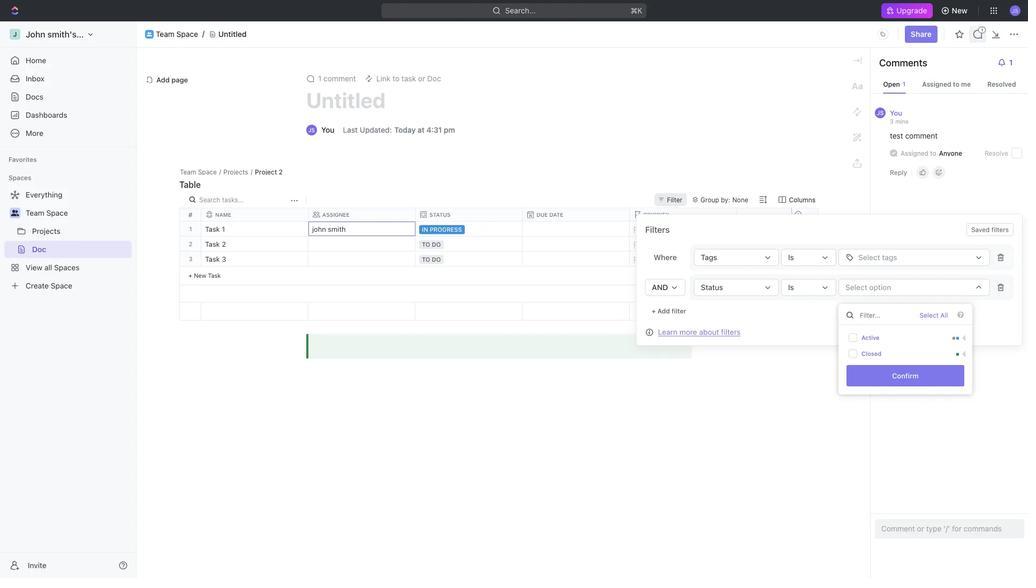Task type: vqa. For each thing, say whether or not it's contained in the screenshot.
Favorites
yes



Task type: describe. For each thing, give the bounding box(es) containing it.
cell for task 1
[[523, 222, 630, 236]]

option
[[870, 283, 892, 292]]

at
[[418, 126, 425, 135]]

task for task 1
[[205, 225, 220, 233]]

assigned to
[[901, 150, 937, 157]]

smith
[[328, 225, 346, 233]]

set priority element for task 3
[[629, 252, 645, 268]]

3 for you 3 mins
[[891, 118, 894, 125]]

do for task 3
[[432, 256, 441, 263]]

favorites
[[9, 156, 37, 163]]

1 for 1 comment
[[318, 74, 322, 83]]

set priority element for task 1
[[629, 222, 645, 238]]

team space / projects / project 2 table
[[180, 168, 283, 190]]

team space link for the user group icon in sidebar navigation
[[26, 205, 130, 222]]

to do for task 2
[[422, 241, 441, 248]]

to do cell for task 2
[[416, 237, 523, 251]]

spaces
[[9, 174, 31, 182]]

progress
[[430, 226, 462, 233]]

project
[[255, 168, 277, 176]]

+
[[652, 308, 656, 315]]

row inside grid
[[201, 208, 737, 222]]

space inside sidebar navigation
[[46, 209, 68, 218]]

reply
[[891, 169, 908, 176]]

set priority image for 2
[[629, 237, 645, 253]]

press space to select this row. row containing task 1
[[201, 222, 737, 238]]

all
[[941, 312, 949, 319]]

inbox
[[26, 74, 44, 83]]

dashboards
[[26, 111, 67, 120]]

1 horizontal spatial team space
[[156, 30, 198, 39]]

team space link for right the user group icon
[[156, 30, 198, 39]]

set priority image for 1
[[629, 222, 645, 238]]

select for select option
[[846, 283, 868, 292]]

task for task 2
[[205, 240, 220, 248]]

you
[[891, 109, 903, 117]]

about
[[700, 328, 720, 337]]

invite
[[28, 562, 46, 570]]

0 horizontal spatial filters
[[722, 328, 741, 337]]

Search tasks... text field
[[199, 192, 288, 207]]

0 horizontal spatial add
[[156, 76, 170, 84]]

add page
[[156, 76, 188, 84]]

select all
[[920, 312, 949, 319]]

2 for task 2
[[222, 240, 226, 248]]

press space to select this row. row containing 1
[[180, 222, 201, 237]]

js
[[877, 110, 884, 117]]

new button
[[938, 2, 975, 19]]

updated:
[[360, 126, 392, 135]]

filter button
[[655, 193, 687, 206]]

test
[[891, 132, 904, 140]]

where
[[654, 253, 677, 262]]

1 horizontal spatial untitled
[[307, 88, 386, 113]]

cell for task 2
[[523, 237, 630, 251]]

0 vertical spatial space
[[177, 30, 198, 39]]

do for task 2
[[432, 241, 441, 248]]

4:31
[[427, 126, 442, 135]]

active
[[862, 335, 880, 342]]

3 row group from the left
[[792, 222, 819, 286]]

1 inside press space to select this row. row
[[222, 225, 225, 233]]

row group containing 1 2 3
[[180, 222, 201, 286]]

learn more about filters
[[659, 328, 741, 337]]

search
[[199, 196, 220, 204]]

press space to select this row. row containing task 3
[[201, 252, 737, 268]]

john smith cell
[[309, 222, 416, 236]]

1 horizontal spatial user group image
[[147, 32, 152, 36]]

to do cell for task 3
[[416, 252, 523, 266]]

more
[[680, 328, 698, 337]]

upgrade
[[897, 6, 928, 15]]

task down the task 3
[[208, 272, 221, 279]]

you 3 mins
[[891, 109, 909, 125]]

docs
[[26, 92, 43, 101]]

home link
[[4, 52, 132, 69]]

space inside team space / projects / project 2 table
[[198, 168, 217, 176]]

saved
[[972, 226, 991, 234]]

home
[[26, 56, 46, 65]]

and
[[652, 283, 669, 292]]

comments
[[880, 57, 928, 68]]

select option button
[[839, 279, 991, 296]]



Task type: locate. For each thing, give the bounding box(es) containing it.
0 vertical spatial comment
[[324, 74, 356, 83]]

⌘k
[[631, 6, 643, 15]]

press space to select this row. row
[[180, 222, 201, 237], [201, 222, 737, 238], [180, 237, 201, 252], [201, 237, 737, 253], [180, 252, 201, 267], [201, 252, 737, 268], [201, 303, 737, 321]]

new right upgrade
[[953, 6, 968, 15]]

me
[[962, 80, 972, 88]]

team space up page
[[156, 30, 198, 39]]

1 for 1 2 3
[[189, 226, 192, 233]]

+ add filter
[[652, 308, 687, 315]]

team space down spaces
[[26, 209, 68, 218]]

team space link
[[156, 30, 198, 39], [26, 205, 130, 222]]

new
[[953, 6, 968, 15], [194, 272, 206, 279]]

new inside button
[[953, 6, 968, 15]]

Filter... text field
[[847, 307, 914, 319]]

0 horizontal spatial 1
[[189, 226, 192, 233]]

/ left project
[[251, 168, 253, 176]]

filters right saved
[[992, 226, 1010, 234]]

0 vertical spatial untitled
[[219, 30, 247, 39]]

open
[[884, 80, 901, 88]]

0 vertical spatial assigned
[[923, 80, 952, 88]]

press space to select this row. row containing 3
[[180, 252, 201, 267]]

0 vertical spatial team space
[[156, 30, 198, 39]]

share
[[911, 30, 932, 39]]

1 vertical spatial team space
[[26, 209, 68, 218]]

1 set priority element from the top
[[629, 222, 645, 238]]

2 inside team space / projects / project 2 table
[[279, 168, 283, 176]]

0 horizontal spatial 2
[[189, 241, 193, 248]]

1 vertical spatial space
[[198, 168, 217, 176]]

2
[[279, 168, 283, 176], [222, 240, 226, 248], [189, 241, 193, 248]]

add left page
[[156, 76, 170, 84]]

3 inside press space to select this row. row
[[222, 255, 226, 263]]

1 vertical spatial team space link
[[26, 205, 130, 222]]

0 vertical spatial select
[[846, 283, 868, 292]]

0 vertical spatial team space link
[[156, 30, 198, 39]]

mins
[[896, 118, 909, 125]]

/ left projects
[[219, 168, 221, 176]]

new for new task
[[194, 272, 206, 279]]

1 horizontal spatial new
[[953, 6, 968, 15]]

filter
[[668, 196, 683, 204]]

assigned to me
[[923, 80, 972, 88]]

1 vertical spatial add
[[658, 308, 670, 315]]

1 vertical spatial select
[[920, 312, 939, 319]]

2 for 1 2 3
[[189, 241, 193, 248]]

select for select all
[[920, 312, 939, 319]]

row
[[201, 208, 737, 222]]

2 set priority element from the top
[[629, 237, 645, 253]]

to do cell
[[416, 237, 523, 251], [416, 252, 523, 266]]

search tasks...
[[199, 196, 244, 204]]

row group
[[180, 222, 201, 286], [201, 222, 737, 302], [792, 222, 819, 286]]

0 vertical spatial to do
[[422, 241, 441, 248]]

filter
[[672, 308, 687, 315]]

test comment
[[891, 132, 938, 140]]

select option
[[846, 283, 892, 292]]

select all link
[[920, 312, 949, 319]]

1 / from the left
[[219, 168, 221, 176]]

3 left the task 3
[[189, 256, 193, 263]]

/
[[219, 168, 221, 176], [251, 168, 253, 176]]

1
[[318, 74, 322, 83], [222, 225, 225, 233], [189, 226, 192, 233]]

learn
[[659, 328, 678, 337]]

new task
[[194, 272, 221, 279]]

2 horizontal spatial team
[[180, 168, 196, 176]]

3 down you
[[891, 118, 894, 125]]

1 2 3
[[189, 226, 193, 263]]

0 horizontal spatial team space link
[[26, 205, 130, 222]]

2 right project
[[279, 168, 283, 176]]

1 vertical spatial to do cell
[[416, 252, 523, 266]]

1 horizontal spatial filters
[[992, 226, 1010, 234]]

0 vertical spatial team
[[156, 30, 175, 39]]

select left option
[[846, 283, 868, 292]]

cell
[[523, 222, 630, 236], [309, 237, 416, 251], [523, 237, 630, 251], [309, 252, 416, 266], [523, 252, 630, 266]]

1 horizontal spatial 2
[[222, 240, 226, 248]]

1 inside 1 2 3
[[189, 226, 192, 233]]

select inside dropdown button
[[846, 283, 868, 292]]

0 horizontal spatial select
[[846, 283, 868, 292]]

task for task 3
[[205, 255, 220, 263]]

new inside grid
[[194, 272, 206, 279]]

set priority image
[[629, 222, 645, 238], [629, 237, 645, 253]]

tasks...
[[222, 196, 244, 204]]

0 vertical spatial new
[[953, 6, 968, 15]]

task up task 2
[[205, 225, 220, 233]]

2 set priority image from the top
[[629, 237, 645, 253]]

1 row group from the left
[[180, 222, 201, 286]]

in
[[422, 226, 428, 233]]

1 vertical spatial comment
[[906, 132, 938, 140]]

last updated: today at 4:31 pm
[[343, 126, 455, 135]]

1 horizontal spatial select
[[920, 312, 939, 319]]

1 vertical spatial team
[[180, 168, 196, 176]]

1 vertical spatial new
[[194, 272, 206, 279]]

0 vertical spatial filters
[[992, 226, 1010, 234]]

2 horizontal spatial 2
[[279, 168, 283, 176]]

task 2
[[205, 240, 226, 248]]

1 vertical spatial to do
[[422, 256, 441, 263]]

cell for task 3
[[523, 252, 630, 266]]

today
[[395, 126, 416, 135]]

resolve
[[985, 150, 1009, 157]]

2 row group from the left
[[201, 222, 737, 302]]

2 inside 1 2 3
[[189, 241, 193, 248]]

in progress cell
[[416, 222, 523, 236]]

set priority element
[[629, 222, 645, 238], [629, 237, 645, 253], [629, 252, 645, 268]]

task down task 1
[[205, 240, 220, 248]]

team inside sidebar navigation
[[26, 209, 44, 218]]

set priority image
[[629, 252, 645, 268]]

untitled
[[219, 30, 247, 39], [307, 88, 386, 113]]

do
[[432, 241, 441, 248], [432, 256, 441, 263]]

press space to select this row. row containing task 2
[[201, 237, 737, 253]]

1 vertical spatial untitled
[[307, 88, 386, 113]]

upgrade link
[[882, 3, 933, 18]]

task 1
[[205, 225, 225, 233]]

0 horizontal spatial new
[[194, 272, 206, 279]]

1 horizontal spatial 1
[[222, 225, 225, 233]]

user group image inside sidebar navigation
[[11, 210, 19, 216]]

3 down task 2
[[222, 255, 226, 263]]

new for new
[[953, 6, 968, 15]]

2 vertical spatial team
[[26, 209, 44, 218]]

0 horizontal spatial team
[[26, 209, 44, 218]]

1 horizontal spatial 3
[[222, 255, 226, 263]]

favorites button
[[4, 153, 41, 166]]

filters
[[992, 226, 1010, 234], [722, 328, 741, 337]]

filters right about
[[722, 328, 741, 337]]

set priority element for task 2
[[629, 237, 645, 253]]

3 set priority element from the top
[[629, 252, 645, 268]]

comment up assigned to
[[906, 132, 938, 140]]

team inside team space / projects / project 2 table
[[180, 168, 196, 176]]

team space
[[156, 30, 198, 39], [26, 209, 68, 218]]

2 inside press space to select this row. row
[[222, 240, 226, 248]]

2 up the task 3
[[222, 240, 226, 248]]

last
[[343, 126, 358, 135]]

to
[[954, 80, 960, 88], [931, 150, 937, 157], [422, 241, 431, 248], [422, 256, 431, 263]]

projects
[[224, 168, 248, 176]]

resolved
[[988, 80, 1017, 88]]

1 vertical spatial filters
[[722, 328, 741, 337]]

set priority image up set priority image
[[629, 222, 645, 238]]

user group image
[[147, 32, 152, 36], [11, 210, 19, 216]]

confirm
[[893, 372, 919, 380]]

add right +
[[658, 308, 670, 315]]

2 horizontal spatial 3
[[891, 118, 894, 125]]

2 / from the left
[[251, 168, 253, 176]]

1 comment
[[318, 74, 356, 83]]

team up table
[[180, 168, 196, 176]]

1 set priority image from the top
[[629, 222, 645, 238]]

comment for test comment
[[906, 132, 938, 140]]

to do for task 3
[[422, 256, 441, 263]]

0 horizontal spatial untitled
[[219, 30, 247, 39]]

space
[[177, 30, 198, 39], [198, 168, 217, 176], [46, 209, 68, 218]]

new down the task 3
[[194, 272, 206, 279]]

grid
[[180, 208, 820, 321]]

2 horizontal spatial 1
[[318, 74, 322, 83]]

0 horizontal spatial user group image
[[11, 210, 19, 216]]

1 vertical spatial do
[[432, 256, 441, 263]]

0 vertical spatial add
[[156, 76, 170, 84]]

john
[[312, 225, 326, 233]]

page
[[172, 76, 188, 84]]

team
[[156, 30, 175, 39], [180, 168, 196, 176], [26, 209, 44, 218]]

team down spaces
[[26, 209, 44, 218]]

0 vertical spatial user group image
[[147, 32, 152, 36]]

comment up last
[[324, 74, 356, 83]]

1 do from the top
[[432, 241, 441, 248]]

row group containing task 1
[[201, 222, 737, 302]]

2 left task 2
[[189, 241, 193, 248]]

task down task 2
[[205, 255, 220, 263]]

#
[[188, 211, 193, 219]]

press space to select this row. row containing 2
[[180, 237, 201, 252]]

search...
[[506, 6, 536, 15]]

table
[[180, 180, 201, 190]]

to do
[[422, 241, 441, 248], [422, 256, 441, 263]]

0 horizontal spatial 3
[[189, 256, 193, 263]]

1 to do from the top
[[422, 241, 441, 248]]

2 to do from the top
[[422, 256, 441, 263]]

2 do from the top
[[432, 256, 441, 263]]

0 vertical spatial do
[[432, 241, 441, 248]]

3
[[891, 118, 894, 125], [222, 255, 226, 263], [189, 256, 193, 263]]

saved filters
[[972, 226, 1010, 234]]

comment for 1 comment
[[324, 74, 356, 83]]

1 horizontal spatial team
[[156, 30, 175, 39]]

1 vertical spatial user group image
[[11, 210, 19, 216]]

1 vertical spatial assigned
[[901, 150, 929, 157]]

closed
[[862, 351, 882, 358]]

assigned left me
[[923, 80, 952, 88]]

team up "add page"
[[156, 30, 175, 39]]

assigned for assigned to me
[[923, 80, 952, 88]]

grid containing task 1
[[180, 208, 820, 321]]

team space inside sidebar navigation
[[26, 209, 68, 218]]

1 horizontal spatial add
[[658, 308, 670, 315]]

1 horizontal spatial comment
[[906, 132, 938, 140]]

0 horizontal spatial comment
[[324, 74, 356, 83]]

docs link
[[4, 88, 132, 106]]

1 horizontal spatial /
[[251, 168, 253, 176]]

john smith
[[312, 225, 346, 233]]

task
[[205, 225, 220, 233], [205, 240, 220, 248], [205, 255, 220, 263], [208, 272, 221, 279]]

set priority image left the where
[[629, 237, 645, 253]]

task 3
[[205, 255, 226, 263]]

dashboards link
[[4, 107, 132, 124]]

assigned down test comment
[[901, 150, 929, 157]]

1 to do cell from the top
[[416, 237, 523, 251]]

comment
[[324, 74, 356, 83], [906, 132, 938, 140]]

3 inside you 3 mins
[[891, 118, 894, 125]]

inbox link
[[4, 70, 132, 87]]

assigned
[[923, 80, 952, 88], [901, 150, 929, 157]]

2 vertical spatial space
[[46, 209, 68, 218]]

select left all on the right bottom of the page
[[920, 312, 939, 319]]

0 horizontal spatial /
[[219, 168, 221, 176]]

1 horizontal spatial team space link
[[156, 30, 198, 39]]

assigned for assigned to
[[901, 150, 929, 157]]

2 to do cell from the top
[[416, 252, 523, 266]]

sidebar navigation
[[0, 21, 137, 579]]

pm
[[444, 126, 455, 135]]

0 vertical spatial to do cell
[[416, 237, 523, 251]]

select
[[846, 283, 868, 292], [920, 312, 939, 319]]

3 for task 3
[[222, 255, 226, 263]]

0 horizontal spatial team space
[[26, 209, 68, 218]]

in progress
[[422, 226, 462, 233]]

learn more about filters link
[[659, 328, 741, 337]]



